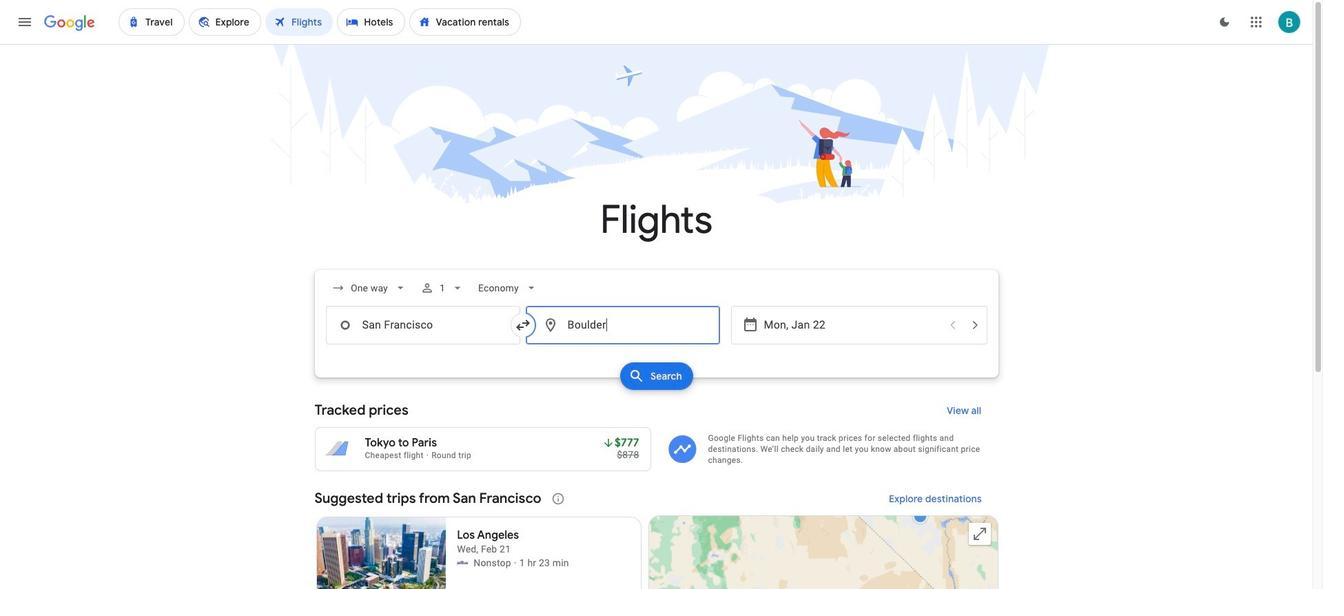 Task type: describe. For each thing, give the bounding box(es) containing it.
swap origin and destination. image
[[515, 317, 531, 334]]

777 US dollars text field
[[615, 436, 639, 450]]

change appearance image
[[1209, 6, 1242, 39]]

Departure text field
[[764, 307, 941, 344]]

jetblue image
[[457, 558, 468, 569]]

tracked prices region
[[315, 394, 999, 472]]



Task type: locate. For each thing, give the bounding box(es) containing it.
main menu image
[[17, 14, 33, 30]]

878 US dollars text field
[[617, 450, 639, 461]]

Flight search field
[[304, 270, 1010, 394]]

suggested trips from san francisco region
[[315, 483, 999, 590]]

1 horizontal spatial  image
[[514, 556, 517, 570]]

1 vertical spatial  image
[[514, 556, 517, 570]]

 image
[[427, 451, 429, 461], [514, 556, 517, 570]]

None text field
[[326, 306, 520, 345], [526, 306, 720, 345], [326, 306, 520, 345], [526, 306, 720, 345]]

 image inside "tracked prices" region
[[427, 451, 429, 461]]

0 horizontal spatial  image
[[427, 451, 429, 461]]

0 vertical spatial  image
[[427, 451, 429, 461]]

None field
[[326, 276, 413, 301], [473, 276, 544, 301], [326, 276, 413, 301], [473, 276, 544, 301]]



Task type: vqa. For each thing, say whether or not it's contained in the screenshot.
777 US dollars 'text box'
yes



